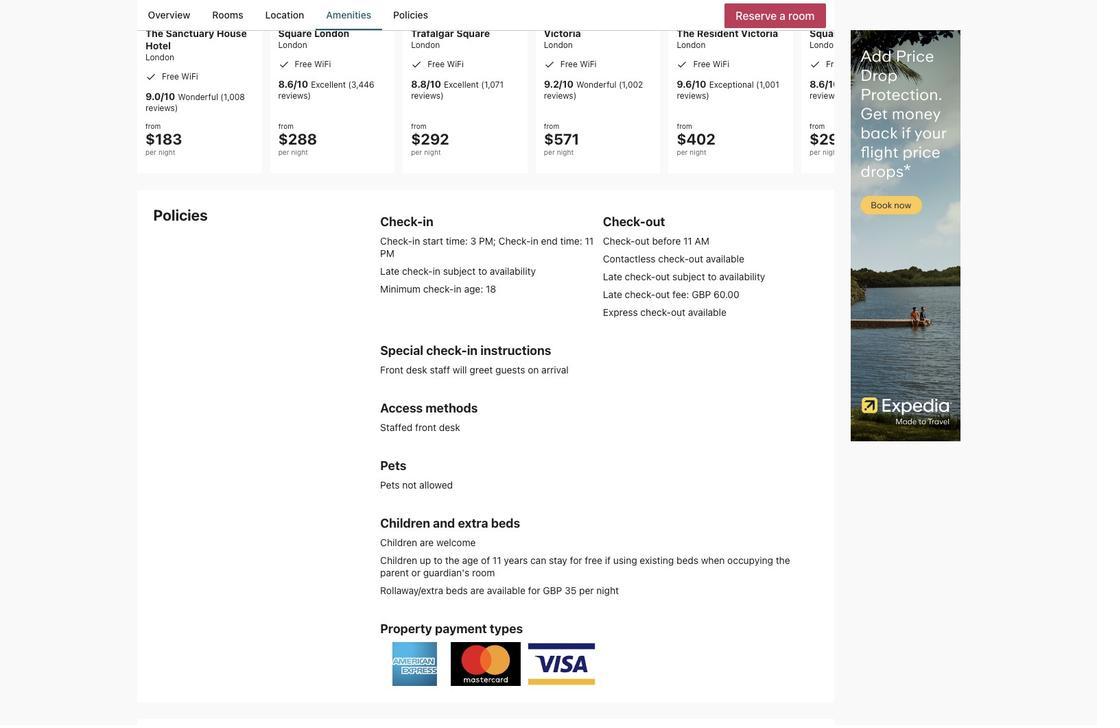 Task type: describe. For each thing, give the bounding box(es) containing it.
desk inside access methods staffed front desk
[[439, 422, 460, 434]]

club quarters hotel, trafalgar square london
[[411, 15, 508, 50]]

xsmall image for $292
[[809, 59, 820, 70]]

1 time: from the left
[[446, 235, 468, 247]]

check- right express
[[640, 307, 671, 318]]

citadines trafalgar square london london
[[278, 15, 368, 50]]

free inside 5 out of 30 element
[[693, 59, 710, 69]]

reviews) for the grand at trafalgar square
[[809, 90, 842, 101]]

methods
[[426, 401, 478, 416]]

wifi for the grand at trafalgar square
[[845, 59, 862, 69]]

reserve a room button
[[725, 3, 826, 28]]

location
[[265, 9, 304, 21]]

in left start
[[412, 235, 420, 247]]

free for the grand at trafalgar square
[[826, 59, 843, 69]]

the for clermont
[[544, 15, 561, 27]]

11 inside children and extra beds children are welcome children up to the age of 11 years can stay for free if using existing beds when occupying the parent or guardian's room rollaway/extra beds are available for gbp 35 per night
[[493, 555, 501, 567]]

special
[[380, 344, 423, 358]]

from $571 per night
[[544, 122, 579, 157]]

out down am
[[689, 253, 703, 265]]

night inside from $288 per night
[[291, 148, 308, 157]]

reviews) inside exceptional (1,001 reviews)
[[676, 90, 709, 101]]

clermont
[[564, 15, 608, 27]]

18
[[486, 283, 496, 295]]

$292 for 8.8/10
[[411, 130, 449, 148]]

access
[[380, 401, 423, 416]]

1 vertical spatial available
[[688, 307, 726, 318]]

in left the end on the top
[[531, 235, 538, 247]]

in left age:
[[454, 283, 462, 295]]

2 out of 30 element
[[270, 0, 394, 174]]

check- down contactless
[[625, 271, 655, 283]]

availability inside the check-out check-out before 11 am contactless check-out available late check-out subject to availability late check-out fee: gbp 60.00 express check-out available
[[719, 271, 765, 283]]

9.0/10
[[145, 91, 175, 102]]

amenities
[[326, 9, 371, 21]]

per inside 3 out of 30 'element'
[[411, 148, 422, 157]]

reviews) for citadines trafalgar square london
[[278, 90, 310, 101]]

0 vertical spatial available
[[706, 253, 744, 265]]

on
[[528, 364, 539, 376]]

wifi inside 1 out of 30 element
[[181, 71, 198, 82]]

london down citadines
[[278, 40, 307, 50]]

restaurant image
[[801, 0, 926, 4]]

property
[[380, 622, 432, 637]]

existing
[[640, 555, 674, 567]]

trafalgar for club quarters hotel, trafalgar square
[[411, 27, 454, 39]]

1 vertical spatial for
[[528, 585, 540, 597]]

trafalgar for the grand at trafalgar square
[[872, 15, 915, 27]]

free for citadines trafalgar square london
[[294, 59, 312, 69]]

contactless
[[603, 253, 656, 265]]

years
[[504, 555, 528, 567]]

xsmall image for free wifi
[[411, 59, 422, 70]]

square inside citadines trafalgar square london london
[[278, 27, 312, 39]]

overview
[[148, 9, 190, 21]]

$288
[[278, 130, 317, 148]]

free for club quarters hotel, trafalgar square
[[427, 59, 444, 69]]

excellent (3,446 reviews)
[[278, 79, 374, 101]]

allowed
[[419, 480, 453, 491]]

american express image
[[380, 643, 450, 687]]

london inside the grand at trafalgar square london
[[809, 40, 838, 50]]

xsmall image for $288
[[278, 59, 289, 70]]

35
[[565, 585, 577, 597]]

2 horizontal spatial beds
[[676, 555, 698, 567]]

from for the clermont london, victoria
[[544, 122, 559, 130]]

of
[[481, 555, 490, 567]]

reserve a room
[[736, 9, 815, 22]]

staffed
[[380, 422, 413, 434]]

free
[[585, 555, 602, 567]]

wifi for the clermont london, victoria
[[579, 59, 596, 69]]

available inside children and extra beds children are welcome children up to the age of 11 years can stay for free if using existing beds when occupying the parent or guardian's room rollaway/extra beds are available for gbp 35 per night
[[487, 585, 525, 597]]

(1,001 for 8.6/10
[[879, 79, 902, 90]]

next property image
[[826, 46, 842, 62]]

mastercard image
[[451, 643, 521, 687]]

gbp inside children and extra beds children are welcome children up to the age of 11 years can stay for free if using existing beds when occupying the parent or guardian's room rollaway/extra beds are available for gbp 35 per night
[[543, 585, 562, 597]]

xsmall image for currently viewing
[[145, 14, 162, 25]]

the resident victoria london
[[676, 27, 778, 50]]

check- up minimum
[[402, 266, 433, 277]]

6 out of 30 element
[[801, 0, 926, 174]]

london inside the clermont london, victoria london
[[544, 40, 572, 50]]

fee:
[[672, 289, 689, 301]]

out up before
[[646, 215, 665, 229]]

london down amenities
[[314, 27, 349, 39]]

from inside from $402 per night
[[676, 122, 692, 130]]

staff
[[430, 364, 450, 376]]

house
[[216, 28, 246, 39]]

start
[[423, 235, 443, 247]]

the grand at trafalgar square london
[[809, 15, 915, 50]]

age:
[[464, 283, 483, 295]]

room inside button
[[788, 9, 815, 22]]

london,
[[610, 15, 649, 27]]

room inside children and extra beds children are welcome children up to the age of 11 years can stay for free if using existing beds when occupying the parent or guardian's room rollaway/extra beds are available for gbp 35 per night
[[472, 567, 495, 579]]

(1,001 for 9.6/10
[[756, 79, 779, 90]]

free for the clermont london, victoria
[[560, 59, 577, 69]]

wonderful (1,002 reviews)
[[544, 79, 643, 101]]

1 children from the top
[[380, 517, 430, 531]]

club
[[411, 15, 433, 27]]

excellent for square
[[311, 79, 346, 90]]

night inside from $571 per night
[[557, 148, 573, 157]]

excellent for at
[[842, 79, 877, 90]]

from inside from $183 per night
[[145, 122, 160, 130]]

guardian's
[[423, 567, 469, 579]]

special check-in instructions front desk staff will greet guests on arrival
[[380, 344, 569, 376]]

square for club quarters hotel, trafalgar square
[[456, 27, 490, 39]]

guests
[[495, 364, 525, 376]]

amenities link
[[315, 0, 382, 30]]

11 inside check-in check-in start time: 3 pm; check-in end time: 11 pm late check-in subject to availability minimum check-in age: 18
[[585, 235, 594, 247]]

quarters
[[435, 15, 477, 27]]

payment
[[435, 622, 487, 637]]

night inside 6 out of 30 element
[[822, 148, 839, 157]]

at
[[861, 15, 870, 27]]

front
[[415, 422, 436, 434]]

if
[[605, 555, 611, 567]]

pets pets not allowed
[[380, 459, 453, 491]]

age
[[462, 555, 478, 567]]

late down contactless
[[603, 271, 622, 283]]

late inside check-in check-in start time: 3 pm; check-in end time: 11 pm late check-in subject to availability minimum check-in age: 18
[[380, 266, 399, 277]]

will
[[453, 364, 467, 376]]

9.2/10
[[544, 78, 573, 90]]

resident
[[697, 27, 738, 39]]

from for the grand at trafalgar square
[[809, 122, 825, 130]]

check-in check-in start time: 3 pm; check-in end time: 11 pm late check-in subject to availability minimum check-in age: 18
[[380, 215, 594, 295]]

free wifi inside 5 out of 30 element
[[693, 59, 729, 69]]

3 out of 30 element
[[403, 0, 527, 174]]

2 vertical spatial beds
[[446, 585, 468, 597]]

1 horizontal spatial beds
[[491, 517, 520, 531]]

wonderful for 9.0/10
[[178, 92, 218, 102]]

1 pets from the top
[[380, 459, 406, 473]]

from $292 per night for 8.6/10
[[809, 122, 847, 157]]

viewing
[[201, 14, 231, 24]]

wifi for club quarters hotel, trafalgar square
[[447, 59, 463, 69]]

front
[[380, 364, 403, 376]]

from $183 per night
[[145, 122, 182, 157]]

property payment types
[[380, 622, 523, 637]]

2 time: from the left
[[560, 235, 582, 247]]

parent
[[380, 567, 409, 579]]

xsmall image for $571
[[544, 59, 555, 70]]

overview link
[[137, 0, 201, 30]]

citadines
[[278, 15, 323, 27]]

from $292 per night for 8.8/10
[[411, 122, 449, 157]]

4 out of 30 element
[[535, 0, 660, 174]]

$571
[[544, 130, 579, 148]]

end
[[541, 235, 558, 247]]

pm;
[[479, 235, 496, 247]]

free wifi for the clermont london, victoria
[[560, 59, 596, 69]]

the clermont london, victoria london
[[544, 15, 649, 50]]

extra
[[458, 517, 488, 531]]

minimum
[[380, 283, 421, 295]]

excellent (1,001 reviews)
[[809, 79, 902, 101]]

arrival
[[541, 364, 569, 376]]

location link
[[254, 0, 315, 30]]

night inside from $402 per night
[[689, 148, 706, 157]]

9.6/10
[[676, 78, 706, 90]]

reviews) for the clermont london, victoria
[[544, 90, 576, 101]]



Task type: locate. For each thing, give the bounding box(es) containing it.
policies link
[[382, 0, 439, 30]]

reviews) inside excellent (3,446 reviews)
[[278, 90, 310, 101]]

wonderful left '(1,002'
[[576, 79, 616, 90]]

excellent (1,071 reviews)
[[411, 79, 503, 101]]

check- inside 'special check-in instructions front desk staff will greet guests on arrival'
[[426, 344, 467, 358]]

victoria down clermont
[[544, 27, 581, 39]]

8.6/10 down next property image
[[809, 78, 839, 90]]

xsmall image inside 5 out of 30 element
[[676, 59, 687, 70]]

2 $292 from the left
[[809, 130, 847, 148]]

currently
[[162, 14, 199, 24]]

trafalgar down club
[[411, 27, 454, 39]]

xsmall image inside 1 out of 30 element
[[145, 14, 162, 25]]

xsmall image inside 2 out of 30 "element"
[[278, 59, 289, 70]]

london down club
[[411, 40, 440, 50]]

xsmall image left next property image
[[809, 59, 820, 70]]

2 (1,001 from the left
[[879, 79, 902, 90]]

check- down before
[[658, 253, 689, 265]]

xsmall image inside the 4 out of 30 element
[[544, 59, 555, 70]]

using
[[613, 555, 637, 567]]

1 horizontal spatial excellent
[[444, 79, 479, 90]]

out down before
[[655, 271, 670, 283]]

availability up 60.00 on the top
[[719, 271, 765, 283]]

for down can
[[528, 585, 540, 597]]

stay
[[549, 555, 567, 567]]

2 vertical spatial available
[[487, 585, 525, 597]]

excellent inside excellent (3,446 reviews)
[[311, 79, 346, 90]]

from down 8.8/10
[[411, 122, 426, 130]]

free up 9.0/10
[[162, 71, 179, 82]]

2 8.6/10 from the left
[[809, 78, 839, 90]]

per inside from $571 per night
[[544, 148, 555, 157]]

free wifi for citadines trafalgar square london
[[294, 59, 331, 69]]

2 victoria from the left
[[741, 27, 778, 39]]

(1,001 inside exceptional (1,001 reviews)
[[756, 79, 779, 90]]

room down of
[[472, 567, 495, 579]]

out up contactless
[[635, 235, 650, 247]]

or
[[411, 567, 421, 579]]

$292 down 8.8/10
[[411, 130, 449, 148]]

to up 60.00 on the top
[[708, 271, 717, 283]]

night inside children and extra beds children are welcome children up to the age of 11 years can stay for free if using existing beds when occupying the parent or guardian's room rollaway/extra beds are available for gbp 35 per night
[[596, 585, 619, 597]]

1 horizontal spatial to
[[478, 266, 487, 277]]

0 vertical spatial desk
[[406, 364, 427, 376]]

check- up express
[[625, 289, 655, 301]]

a
[[780, 9, 786, 22]]

gbp inside the check-out check-out before 11 am contactless check-out available late check-out subject to availability late check-out fee: gbp 60.00 express check-out available
[[692, 289, 711, 301]]

(1,001
[[756, 79, 779, 90], [879, 79, 902, 90]]

square down grand
[[809, 27, 843, 39]]

currently viewing
[[162, 14, 231, 24]]

pets left the not
[[380, 480, 400, 491]]

0 horizontal spatial beds
[[446, 585, 468, 597]]

$292 inside 6 out of 30 element
[[809, 130, 847, 148]]

6 from from the left
[[809, 122, 825, 130]]

per inside children and extra beds children are welcome children up to the age of 11 years can stay for free if using existing beds when occupying the parent or guardian's room rollaway/extra beds are available for gbp 35 per night
[[579, 585, 594, 597]]

free wifi
[[294, 59, 331, 69], [427, 59, 463, 69], [560, 59, 596, 69], [693, 59, 729, 69], [826, 59, 862, 69], [162, 71, 198, 82]]

reserve
[[736, 9, 777, 22]]

to right up
[[434, 555, 443, 567]]

london
[[314, 27, 349, 39], [278, 40, 307, 50], [411, 40, 440, 50], [544, 40, 572, 50], [676, 40, 705, 50], [809, 40, 838, 50], [145, 52, 174, 63]]

1 horizontal spatial gbp
[[692, 289, 711, 301]]

wonderful inside wonderful (1,008 reviews)
[[178, 92, 218, 102]]

0 horizontal spatial availability
[[490, 266, 536, 277]]

xsmall image up 9.2/10
[[544, 59, 555, 70]]

1 vertical spatial policies
[[153, 207, 208, 224]]

1 horizontal spatial subject
[[672, 271, 705, 283]]

from $288 per night
[[278, 122, 317, 157]]

xsmall image up 8.8/10
[[411, 59, 422, 70]]

wifi for citadines trafalgar square london
[[314, 59, 331, 69]]

1 horizontal spatial victoria
[[741, 27, 778, 39]]

from $292 per night down 8.8/10
[[411, 122, 449, 157]]

list
[[137, 0, 834, 30]]

2 children from the top
[[380, 537, 417, 549]]

excellent inside excellent (1,001 reviews)
[[842, 79, 877, 90]]

1 horizontal spatial the
[[776, 555, 790, 567]]

night inside from $183 per night
[[158, 148, 175, 157]]

xsmall image
[[278, 59, 289, 70], [544, 59, 555, 70], [676, 59, 687, 70], [809, 59, 820, 70], [145, 71, 156, 82]]

2 horizontal spatial to
[[708, 271, 717, 283]]

free wifi up 9.2/10
[[560, 59, 596, 69]]

list containing overview
[[137, 0, 834, 30]]

xsmall image up 9.0/10
[[145, 71, 156, 82]]

night inside 3 out of 30 'element'
[[424, 148, 441, 157]]

subject inside the check-out check-out before 11 am contactless check-out available late check-out subject to availability late check-out fee: gbp 60.00 express check-out available
[[672, 271, 705, 283]]

xsmall image inside 6 out of 30 element
[[809, 59, 820, 70]]

from down 9.6/10
[[676, 122, 692, 130]]

8.8/10
[[411, 78, 441, 90]]

welcome
[[436, 537, 476, 549]]

1 vertical spatial beds
[[676, 555, 698, 567]]

1 the from the left
[[445, 555, 459, 567]]

instructions
[[480, 344, 551, 358]]

free inside the 4 out of 30 element
[[560, 59, 577, 69]]

in down start
[[433, 266, 440, 277]]

hotel
[[145, 40, 171, 52]]

0 horizontal spatial time:
[[446, 235, 468, 247]]

visa image
[[522, 643, 601, 687]]

wifi inside 6 out of 30 element
[[845, 59, 862, 69]]

room image
[[668, 0, 793, 4]]

xsmall image up hotel
[[145, 14, 162, 25]]

0 vertical spatial policies
[[393, 9, 428, 21]]

excellent for hotel,
[[444, 79, 479, 90]]

0 horizontal spatial square
[[278, 27, 312, 39]]

3 from from the left
[[411, 122, 426, 130]]

0 horizontal spatial for
[[528, 585, 540, 597]]

in inside 'special check-in instructions front desk staff will greet guests on arrival'
[[467, 344, 478, 358]]

per inside from $288 per night
[[278, 148, 289, 157]]

free wifi up 9.0/10
[[162, 71, 198, 82]]

excellent down next property image
[[842, 79, 877, 90]]

late
[[380, 266, 399, 277], [603, 271, 622, 283], [603, 289, 622, 301]]

in up start
[[423, 215, 433, 229]]

policies inside "link"
[[393, 9, 428, 21]]

1 horizontal spatial time:
[[560, 235, 582, 247]]

wifi inside 5 out of 30 element
[[712, 59, 729, 69]]

desk
[[406, 364, 427, 376], [439, 422, 460, 434]]

1 vertical spatial gbp
[[543, 585, 562, 597]]

free wifi up 8.8/10
[[427, 59, 463, 69]]

reviews) down 9.2/10
[[544, 90, 576, 101]]

hotel,
[[479, 15, 508, 27]]

1 horizontal spatial desk
[[439, 422, 460, 434]]

not
[[402, 480, 417, 491]]

for
[[570, 555, 582, 567], [528, 585, 540, 597]]

1 vertical spatial are
[[470, 585, 484, 597]]

london down clermont
[[544, 40, 572, 50]]

victoria inside the clermont london, victoria london
[[544, 27, 581, 39]]

8.6/10 for $292
[[809, 78, 839, 90]]

1 horizontal spatial xsmall image
[[411, 59, 422, 70]]

subject up fee:
[[672, 271, 705, 283]]

$292 for 8.6/10
[[809, 130, 847, 148]]

0 horizontal spatial 11
[[493, 555, 501, 567]]

wonderful left (1,008
[[178, 92, 218, 102]]

11 right the end on the top
[[585, 235, 594, 247]]

previous property image
[[129, 46, 145, 62]]

free wifi inside the 4 out of 30 element
[[560, 59, 596, 69]]

available down the years
[[487, 585, 525, 597]]

reviews) down 9.0/10
[[145, 103, 178, 113]]

free wifi inside 1 out of 30 element
[[162, 71, 198, 82]]

free wifi inside 3 out of 30 'element'
[[427, 59, 463, 69]]

are down age at the bottom
[[470, 585, 484, 597]]

0 horizontal spatial 8.6/10
[[278, 78, 308, 90]]

per inside 6 out of 30 element
[[809, 148, 820, 157]]

the for grand
[[809, 15, 827, 27]]

from down excellent (3,446 reviews)
[[278, 122, 293, 130]]

4 from from the left
[[544, 122, 559, 130]]

out left fee:
[[655, 289, 670, 301]]

wifi up wonderful (1,008 reviews)
[[181, 71, 198, 82]]

check- left age:
[[423, 283, 454, 295]]

0 vertical spatial wonderful
[[576, 79, 616, 90]]

rooms link
[[201, 0, 254, 30]]

1 excellent from the left
[[311, 79, 346, 90]]

reviews) inside wonderful (1,008 reviews)
[[145, 103, 178, 113]]

1 vertical spatial pets
[[380, 480, 400, 491]]

1 horizontal spatial 11
[[585, 235, 594, 247]]

2 horizontal spatial square
[[809, 27, 843, 39]]

0 horizontal spatial (1,001
[[756, 79, 779, 90]]

reviews) inside excellent (1,001 reviews)
[[809, 90, 842, 101]]

gbp left 35
[[543, 585, 562, 597]]

time:
[[446, 235, 468, 247], [560, 235, 582, 247]]

3 square from the left
[[809, 27, 843, 39]]

victoria down reserve
[[741, 27, 778, 39]]

$292
[[411, 130, 449, 148], [809, 130, 847, 148]]

square down citadines
[[278, 27, 312, 39]]

for left free at the right bottom of page
[[570, 555, 582, 567]]

night
[[158, 148, 175, 157], [291, 148, 308, 157], [424, 148, 441, 157], [557, 148, 573, 157], [689, 148, 706, 157], [822, 148, 839, 157], [596, 585, 619, 597]]

0 vertical spatial pets
[[380, 459, 406, 473]]

free up 9.6/10
[[693, 59, 710, 69]]

8.6/10 inside 2 out of 30 "element"
[[278, 78, 308, 90]]

from inside 6 out of 30 element
[[809, 122, 825, 130]]

room
[[788, 9, 815, 22], [472, 567, 495, 579]]

0 horizontal spatial are
[[420, 537, 434, 549]]

pm
[[380, 248, 394, 259]]

rooms
[[212, 9, 243, 21]]

free wifi up 9.6/10
[[693, 59, 729, 69]]

0 horizontal spatial policies
[[153, 207, 208, 224]]

the for resident
[[676, 27, 694, 39]]

from $292 per night inside 6 out of 30 element
[[809, 122, 847, 157]]

beds right extra on the left of page
[[491, 517, 520, 531]]

types
[[490, 622, 523, 637]]

1 horizontal spatial room
[[788, 9, 815, 22]]

london inside the resident victoria london
[[676, 40, 705, 50]]

subject up age:
[[443, 266, 476, 277]]

1 vertical spatial room
[[472, 567, 495, 579]]

children
[[380, 517, 430, 531], [380, 537, 417, 549], [380, 555, 417, 567]]

excellent inside excellent (1,071 reviews)
[[444, 79, 479, 90]]

from $292 per night
[[411, 122, 449, 157], [809, 122, 847, 157]]

subject
[[443, 266, 476, 277], [672, 271, 705, 283]]

victoria inside the resident victoria london
[[741, 27, 778, 39]]

8.6/10 up $288
[[278, 78, 308, 90]]

1 square from the left
[[278, 27, 312, 39]]

free wifi for the grand at trafalgar square
[[826, 59, 862, 69]]

60.00
[[714, 289, 739, 301]]

wifi inside the 4 out of 30 element
[[579, 59, 596, 69]]

2 from from the left
[[278, 122, 293, 130]]

square inside club quarters hotel, trafalgar square london
[[456, 27, 490, 39]]

to inside the check-out check-out before 11 am contactless check-out available late check-out subject to availability late check-out fee: gbp 60.00 express check-out available
[[708, 271, 717, 283]]

0 horizontal spatial room
[[472, 567, 495, 579]]

11 inside the check-out check-out before 11 am contactless check-out available late check-out subject to availability late check-out fee: gbp 60.00 express check-out available
[[683, 235, 692, 247]]

london down hotel
[[145, 52, 174, 63]]

2 pets from the top
[[380, 480, 400, 491]]

free inside 2 out of 30 "element"
[[294, 59, 312, 69]]

1 out of 30 element
[[137, 0, 261, 174]]

access methods staffed front desk
[[380, 401, 478, 434]]

the left clermont
[[544, 15, 561, 27]]

2 excellent from the left
[[444, 79, 479, 90]]

0 horizontal spatial from $292 per night
[[411, 122, 449, 157]]

from inside from $288 per night
[[278, 122, 293, 130]]

1 horizontal spatial 8.6/10
[[809, 78, 839, 90]]

per inside from $402 per night
[[676, 148, 687, 157]]

am
[[695, 235, 709, 247]]

london down resident
[[676, 40, 705, 50]]

0 horizontal spatial xsmall image
[[145, 14, 162, 25]]

wonderful inside wonderful (1,002 reviews)
[[576, 79, 616, 90]]

the right occupying
[[776, 555, 790, 567]]

5 out of 30 element
[[668, 0, 793, 174]]

late up express
[[603, 289, 622, 301]]

2 square from the left
[[456, 27, 490, 39]]

reviews) down 8.8/10
[[411, 90, 443, 101]]

2 vertical spatial children
[[380, 555, 417, 567]]

trafalgar right citadines
[[325, 15, 368, 27]]

free wifi up excellent (3,446 reviews)
[[294, 59, 331, 69]]

2 horizontal spatial excellent
[[842, 79, 877, 90]]

0 vertical spatial room
[[788, 9, 815, 22]]

1 8.6/10 from the left
[[278, 78, 308, 90]]

wifi inside 3 out of 30 'element'
[[447, 59, 463, 69]]

1 vertical spatial wonderful
[[178, 92, 218, 102]]

reviews) down next property image
[[809, 90, 842, 101]]

square inside the grand at trafalgar square london
[[809, 27, 843, 39]]

3 children from the top
[[380, 555, 417, 567]]

0 vertical spatial children
[[380, 517, 430, 531]]

0 horizontal spatial gbp
[[543, 585, 562, 597]]

0 vertical spatial beds
[[491, 517, 520, 531]]

free inside 1 out of 30 element
[[162, 71, 179, 82]]

free wifi inside 2 out of 30 "element"
[[294, 59, 331, 69]]

xsmall image inside 3 out of 30 'element'
[[411, 59, 422, 70]]

0 horizontal spatial the
[[445, 555, 459, 567]]

5 from from the left
[[676, 122, 692, 130]]

wonderful for 9.2/10
[[576, 79, 616, 90]]

(1,001 right exceptional
[[756, 79, 779, 90]]

from inside from $571 per night
[[544, 122, 559, 130]]

the for sanctuary
[[145, 28, 163, 39]]

0 horizontal spatial $292
[[411, 130, 449, 148]]

0 vertical spatial gbp
[[692, 289, 711, 301]]

0 horizontal spatial subject
[[443, 266, 476, 277]]

from $292 per night inside 3 out of 30 'element'
[[411, 122, 449, 157]]

1 horizontal spatial for
[[570, 555, 582, 567]]

to inside children and extra beds children are welcome children up to the age of 11 years can stay for free if using existing beds when occupying the parent or guardian's room rollaway/extra beds are available for gbp 35 per night
[[434, 555, 443, 567]]

0 horizontal spatial excellent
[[311, 79, 346, 90]]

1 victoria from the left
[[544, 27, 581, 39]]

$183
[[145, 130, 182, 148]]

sanctuary
[[165, 28, 214, 39]]

the inside the sanctuary house hotel london
[[145, 28, 163, 39]]

reviews) inside wonderful (1,002 reviews)
[[544, 90, 576, 101]]

from for club quarters hotel, trafalgar square
[[411, 122, 426, 130]]

wifi inside 2 out of 30 "element"
[[314, 59, 331, 69]]

policies
[[393, 9, 428, 21], [153, 207, 208, 224]]

victoria
[[544, 27, 581, 39], [741, 27, 778, 39]]

0 horizontal spatial victoria
[[544, 27, 581, 39]]

desk inside 'special check-in instructions front desk staff will greet guests on arrival'
[[406, 364, 427, 376]]

london down grand
[[809, 40, 838, 50]]

excellent
[[311, 79, 346, 90], [444, 79, 479, 90], [842, 79, 877, 90]]

time: left 3
[[446, 235, 468, 247]]

out down fee:
[[671, 307, 685, 318]]

free up excellent (3,446 reviews)
[[294, 59, 312, 69]]

the sanctuary house hotel london
[[145, 28, 246, 63]]

1 horizontal spatial from $292 per night
[[809, 122, 847, 157]]

wifi up wonderful (1,002 reviews)
[[579, 59, 596, 69]]

trafalgar inside club quarters hotel, trafalgar square london
[[411, 27, 454, 39]]

xsmall image
[[145, 14, 162, 25], [411, 59, 422, 70]]

wifi up exceptional
[[712, 59, 729, 69]]

from down excellent (1,001 reviews)
[[809, 122, 825, 130]]

xsmall image up 9.6/10
[[676, 59, 687, 70]]

1 horizontal spatial trafalgar
[[411, 27, 454, 39]]

8.6/10 inside 6 out of 30 element
[[809, 78, 839, 90]]

(1,001 inside excellent (1,001 reviews)
[[879, 79, 902, 90]]

0 horizontal spatial wonderful
[[178, 92, 218, 102]]

gbp
[[692, 289, 711, 301], [543, 585, 562, 597]]

to up 18
[[478, 266, 487, 277]]

the
[[445, 555, 459, 567], [776, 555, 790, 567]]

reviews) for club quarters hotel, trafalgar square
[[411, 90, 443, 101]]

per inside from $183 per night
[[145, 148, 156, 157]]

1 from from the left
[[145, 122, 160, 130]]

beds left when
[[676, 555, 698, 567]]

before
[[652, 235, 681, 247]]

can
[[530, 555, 546, 567]]

free up 8.8/10
[[427, 59, 444, 69]]

from down 9.2/10
[[544, 122, 559, 130]]

0 vertical spatial for
[[570, 555, 582, 567]]

trafalgar inside the grand at trafalgar square london
[[872, 15, 915, 27]]

room right a
[[788, 9, 815, 22]]

trafalgar
[[325, 15, 368, 27], [872, 15, 915, 27], [411, 27, 454, 39]]

1 horizontal spatial square
[[456, 27, 490, 39]]

2 from $292 per night from the left
[[809, 122, 847, 157]]

2 horizontal spatial trafalgar
[[872, 15, 915, 27]]

free inside 3 out of 30 'element'
[[427, 59, 444, 69]]

xsmall image down citadines
[[278, 59, 289, 70]]

express
[[603, 307, 638, 318]]

2 the from the left
[[776, 555, 790, 567]]

(1,071
[[481, 79, 503, 90]]

reviews) inside excellent (1,071 reviews)
[[411, 90, 443, 101]]

reviews) up $288
[[278, 90, 310, 101]]

from for citadines trafalgar square london
[[278, 122, 293, 130]]

$292 down excellent (1,001 reviews)
[[809, 130, 847, 148]]

0 vertical spatial xsmall image
[[145, 14, 162, 25]]

2 horizontal spatial 11
[[683, 235, 692, 247]]

free inside 6 out of 30 element
[[826, 59, 843, 69]]

desk down methods
[[439, 422, 460, 434]]

the
[[544, 15, 561, 27], [809, 15, 827, 27], [676, 27, 694, 39], [145, 28, 163, 39]]

11
[[585, 235, 594, 247], [683, 235, 692, 247], [493, 555, 501, 567]]

free wifi inside 6 out of 30 element
[[826, 59, 862, 69]]

grand
[[829, 15, 858, 27]]

1 from $292 per night from the left
[[411, 122, 449, 157]]

trafalgar inside citadines trafalgar square london london
[[325, 15, 368, 27]]

free wifi for club quarters hotel, trafalgar square
[[427, 59, 463, 69]]

from $402 per night
[[676, 122, 715, 157]]

the inside the resident victoria london
[[676, 27, 694, 39]]

xsmall image inside 1 out of 30 element
[[145, 71, 156, 82]]

square for the grand at trafalgar square
[[809, 27, 843, 39]]

1 vertical spatial children
[[380, 537, 417, 549]]

1 (1,001 from the left
[[756, 79, 779, 90]]

subject inside check-in check-in start time: 3 pm; check-in end time: 11 pm late check-in subject to availability minimum check-in age: 18
[[443, 266, 476, 277]]

from inside 3 out of 30 'element'
[[411, 122, 426, 130]]

late down pm
[[380, 266, 399, 277]]

in up greet
[[467, 344, 478, 358]]

1 horizontal spatial policies
[[393, 9, 428, 21]]

1 vertical spatial desk
[[439, 422, 460, 434]]

beds down guardian's
[[446, 585, 468, 597]]

1 horizontal spatial availability
[[719, 271, 765, 283]]

1 horizontal spatial wonderful
[[576, 79, 616, 90]]

$402
[[676, 130, 715, 148]]

square down quarters
[[456, 27, 490, 39]]

up
[[420, 555, 431, 567]]

london inside club quarters hotel, trafalgar square london
[[411, 40, 440, 50]]

greet
[[470, 364, 493, 376]]

8.6/10 for $288
[[278, 78, 308, 90]]

available down am
[[706, 253, 744, 265]]

0 horizontal spatial trafalgar
[[325, 15, 368, 27]]

london inside the sanctuary house hotel london
[[145, 52, 174, 63]]

time: right the end on the top
[[560, 235, 582, 247]]

reviews) down 9.6/10
[[676, 90, 709, 101]]

0 horizontal spatial desk
[[406, 364, 427, 376]]

the inside the grand at trafalgar square london
[[809, 15, 827, 27]]

excellent left (1,071
[[444, 79, 479, 90]]

to inside check-in check-in start time: 3 pm; check-in end time: 11 pm late check-in subject to availability minimum check-in age: 18
[[478, 266, 487, 277]]

1 vertical spatial xsmall image
[[411, 59, 422, 70]]

0 vertical spatial are
[[420, 537, 434, 549]]

1 $292 from the left
[[411, 130, 449, 148]]

the inside the clermont london, victoria london
[[544, 15, 561, 27]]

0 horizontal spatial to
[[434, 555, 443, 567]]

1 horizontal spatial $292
[[809, 130, 847, 148]]

beds
[[491, 517, 520, 531], [676, 555, 698, 567], [446, 585, 468, 597]]

3 excellent from the left
[[842, 79, 877, 90]]

pets
[[380, 459, 406, 473], [380, 480, 400, 491]]

the up guardian's
[[445, 555, 459, 567]]

availability inside check-in check-in start time: 3 pm; check-in end time: 11 pm late check-in subject to availability minimum check-in age: 18
[[490, 266, 536, 277]]

1 horizontal spatial are
[[470, 585, 484, 597]]

desk left staff
[[406, 364, 427, 376]]

free up excellent (1,001 reviews)
[[826, 59, 843, 69]]

1 horizontal spatial (1,001
[[879, 79, 902, 90]]

rollaway/extra
[[380, 585, 443, 597]]

check-out check-out before 11 am contactless check-out available late check-out subject to availability late check-out fee: gbp 60.00 express check-out available
[[603, 215, 765, 318]]

(1,008
[[220, 92, 245, 102]]

wonderful (1,008 reviews)
[[145, 92, 245, 113]]

pets up the not
[[380, 459, 406, 473]]

available down 60.00 on the top
[[688, 307, 726, 318]]

wifi up excellent (1,071 reviews)
[[447, 59, 463, 69]]



Task type: vqa. For each thing, say whether or not it's contained in the screenshot.


